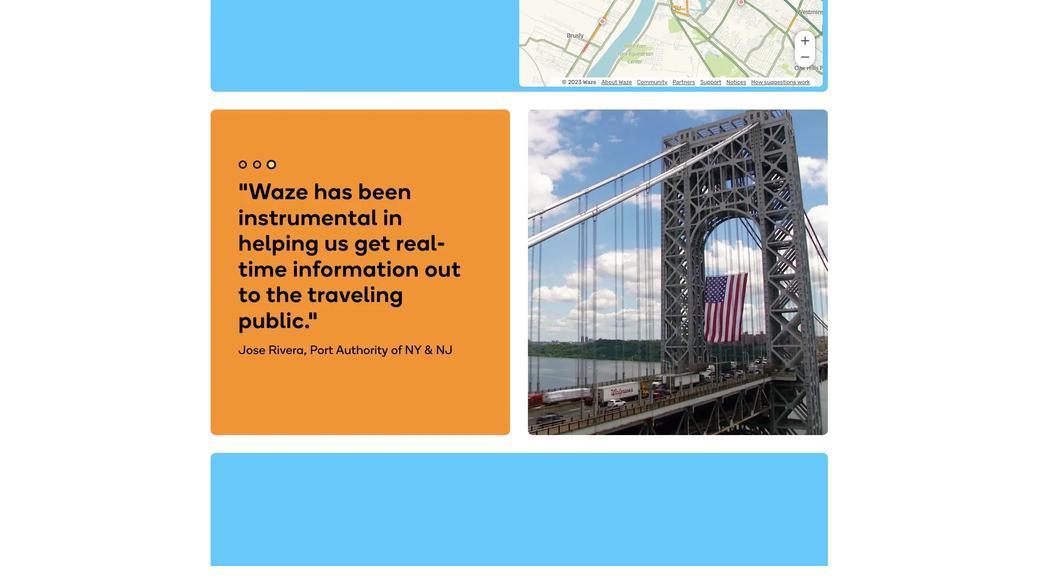 Task type: locate. For each thing, give the bounding box(es) containing it.
time
[[238, 255, 288, 283]]

of
[[391, 343, 402, 357]]

jose
[[238, 343, 266, 357]]

instrumental
[[238, 204, 378, 231]]

ny
[[405, 343, 422, 357]]

authority
[[336, 343, 388, 357]]

an american flag hanging from a suspension bridge tower image
[[528, 110, 828, 436]]

out
[[425, 255, 461, 283]]

in
[[383, 204, 403, 231]]

has
[[314, 178, 353, 205]]

jose rivera, port authority of ny & nj
[[238, 343, 453, 357]]

get
[[355, 230, 391, 257]]

traveling
[[308, 281, 404, 308]]

us
[[325, 230, 349, 257]]

real-
[[396, 230, 446, 257]]



Task type: vqa. For each thing, say whether or not it's contained in the screenshot.
&
yes



Task type: describe. For each thing, give the bounding box(es) containing it.
to
[[238, 281, 261, 308]]

public."
[[238, 307, 318, 334]]

port
[[310, 343, 333, 357]]

the
[[266, 281, 303, 308]]

&
[[424, 343, 433, 357]]

been
[[358, 178, 412, 205]]

helping
[[238, 230, 319, 257]]

information
[[293, 255, 419, 283]]

"waze has been instrumental in helping us get real- time information out to the traveling public."
[[238, 178, 461, 334]]

nj
[[436, 343, 453, 357]]

"waze
[[238, 178, 309, 205]]

rivera,
[[269, 343, 307, 357]]



